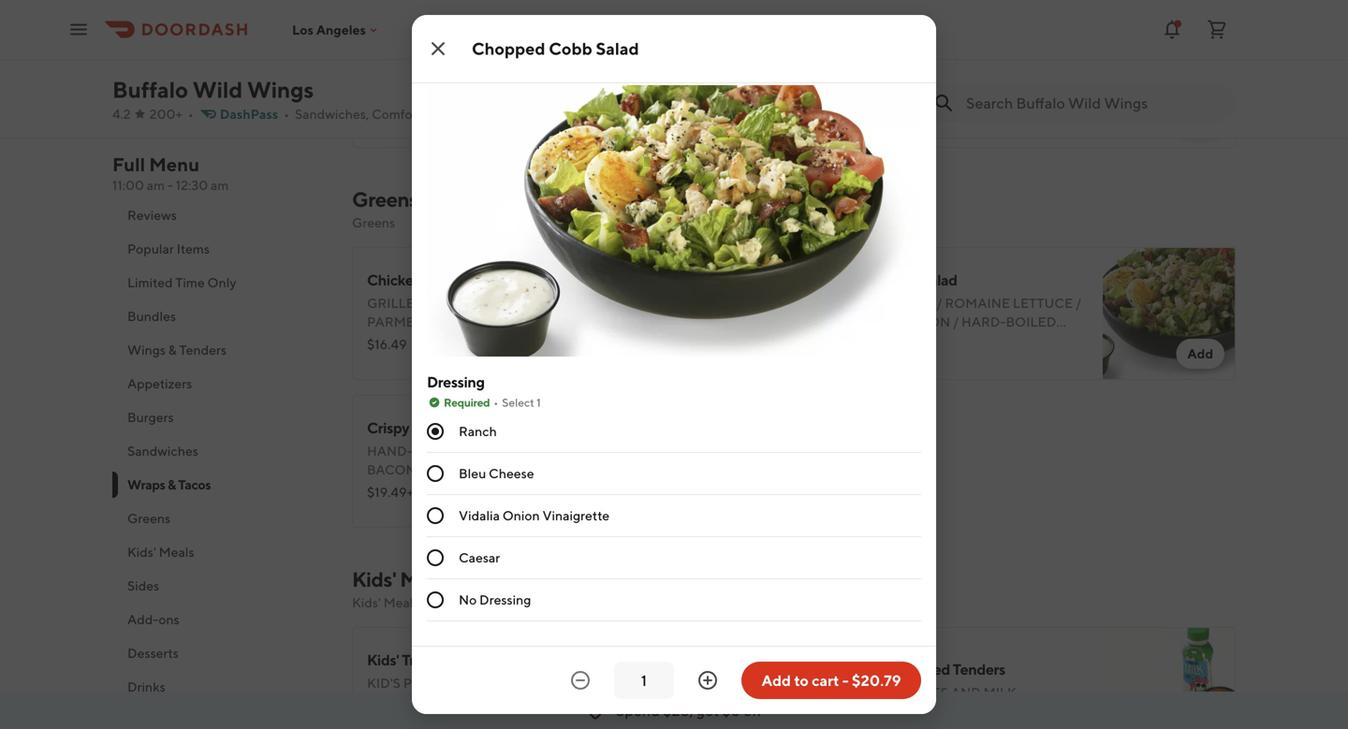 Task type: vqa. For each thing, say whether or not it's contained in the screenshot.
Candy button
no



Task type: locate. For each thing, give the bounding box(es) containing it.
1 am from the left
[[147, 177, 165, 193]]

0 horizontal spatial onions
[[427, 53, 482, 68]]

0 vertical spatial chicken
[[367, 271, 422, 289]]

cobb
[[549, 38, 593, 59], [882, 271, 919, 289]]

served up the $9.49
[[817, 685, 870, 700]]

brisket street tacos image
[[654, 15, 787, 148]]

parmesan
[[367, 314, 442, 330], [432, 333, 508, 348]]

with
[[872, 685, 908, 700], [367, 694, 403, 710]]

off
[[743, 702, 762, 720]]

1 horizontal spatial crumbles
[[746, 34, 821, 50]]

decrease quantity by 1 image
[[569, 670, 592, 692]]

tacos down sandwiches button
[[178, 477, 211, 493]]

0 vertical spatial tomatoes
[[695, 15, 769, 31]]

& inside "button"
[[168, 342, 177, 358]]

green down the "hard-" on the right
[[832, 34, 879, 50]]

1 vertical spatial parmesan
[[432, 333, 508, 348]]

chicken up cheese on the bottom left
[[480, 443, 542, 459]]

greens down comfort
[[352, 187, 418, 212]]

chicken up garlic
[[427, 295, 489, 311]]

0 horizontal spatial green
[[509, 500, 556, 515]]

0 vertical spatial $16.49
[[817, 104, 856, 120]]

kids' inside kids' hand-breaded tenders served with fries and milk $9.49
[[817, 661, 849, 678]]

$9.49
[[817, 707, 851, 723]]

bleu up vidalia onion vinaigrette "option"
[[424, 481, 459, 496]]

1 horizontal spatial cheese
[[462, 481, 515, 496]]

dressing up pepper
[[564, 314, 633, 330]]

chopped up $18.29
[[817, 271, 879, 289]]

0 vertical spatial green
[[832, 34, 879, 50]]

meals inside button
[[159, 545, 194, 560]]

2 horizontal spatial cheese
[[690, 34, 744, 50]]

romaine up caesar
[[501, 295, 566, 311]]

am right the 11:00
[[147, 177, 165, 193]]

0 horizontal spatial crumbles
[[423, 500, 498, 515]]

Vidalia Onion Vinaigrette radio
[[427, 508, 444, 524]]

parmesan up shaved
[[367, 314, 442, 330]]

1 horizontal spatial tacos
[[460, 39, 498, 57]]

0 horizontal spatial wings
[[127, 342, 166, 358]]

meals
[[159, 545, 194, 560], [400, 567, 454, 592], [384, 595, 419, 611]]

- inside full menu 11:00 am - 12:30 am
[[167, 177, 173, 193]]

dressing up required
[[427, 373, 485, 391]]

0 horizontal spatial chopped
[[472, 38, 546, 59]]

and down of
[[446, 694, 476, 710]]

1 horizontal spatial buffalo
[[572, 462, 635, 478]]

chopped down pulled
[[472, 38, 546, 59]]

buffalo inside pulled chicken / romaine lettuce / tomatoes / bacon / hard- boiled egg / ranch dressing / bleu cheese crumbles / green onions / buffalo seasoning / everything seasoning
[[493, 53, 556, 68]]

get
[[696, 702, 719, 720]]

milk
[[984, 685, 1017, 700], [478, 694, 511, 710]]

0 horizontal spatial bacon
[[367, 462, 416, 478]]

cheese down sauce
[[367, 500, 421, 515]]

0 vertical spatial buffalo
[[112, 76, 188, 103]]

increase quantity by 1 image
[[697, 670, 719, 692]]

0 vertical spatial crumbles
[[746, 34, 821, 50]]

1 horizontal spatial fries
[[911, 685, 949, 700]]

0 horizontal spatial chopped cobb salad
[[472, 38, 639, 59]]

to right (click
[[525, 646, 538, 663]]

$16.49 down grilled
[[367, 337, 407, 352]]

parmesan down garlic
[[432, 333, 508, 348]]

1 horizontal spatial am
[[211, 177, 229, 193]]

0 vertical spatial greens
[[352, 187, 418, 212]]

bacon
[[780, 15, 829, 31], [367, 462, 416, 478]]

1 horizontal spatial •
[[284, 106, 289, 122]]

1 vertical spatial chicken
[[427, 295, 489, 311]]

0 horizontal spatial •
[[188, 106, 194, 122]]

wings inside "button"
[[127, 342, 166, 358]]

cheese up everything
[[690, 34, 744, 50]]

cheese inside pulled chicken / romaine lettuce / tomatoes / bacon / hard- boiled egg / ranch dressing / bleu cheese crumbles / green onions / buffalo seasoning / everything seasoning
[[690, 34, 744, 50]]

1 vertical spatial tenders
[[953, 661, 1006, 678]]

with inside kids' traditional wings kid's portion of 4 wings. served with fries and milk
[[367, 694, 403, 710]]

dressing inside chicken caesar salad grilled chicken / romaine / parmesan garlic / caesar dressing / shaved parmesan / lemon pepper seasoning / croutons
[[564, 314, 633, 330]]

1 vertical spatial meals
[[400, 567, 454, 592]]

0 horizontal spatial with
[[367, 694, 403, 710]]

2 vertical spatial wings
[[475, 651, 518, 669]]

buffalo up 200+
[[112, 76, 188, 103]]

bacon down hand-
[[367, 462, 416, 478]]

street
[[416, 39, 458, 57]]

meals for kids' meals
[[159, 545, 194, 560]]

buffalo up the breaded
[[412, 419, 460, 437]]

dressing down medium
[[518, 481, 586, 496]]

2 horizontal spatial •
[[494, 396, 498, 409]]

0 vertical spatial parmesan
[[367, 314, 442, 330]]

• for 200+ •
[[188, 106, 194, 122]]

$20.79
[[852, 672, 901, 690]]

caesar
[[425, 271, 470, 289], [459, 550, 500, 566]]

•
[[188, 106, 194, 122], [284, 106, 289, 122], [494, 396, 498, 409]]

Ranch radio
[[427, 423, 444, 440]]

$16.49 down the "hard-" on the right
[[817, 104, 856, 120]]

1 vertical spatial buffalo
[[572, 462, 635, 478]]

2 vertical spatial chicken
[[480, 443, 542, 459]]

wings down bundles
[[127, 342, 166, 358]]

1 horizontal spatial -
[[843, 672, 849, 690]]

crumbles
[[746, 34, 821, 50], [423, 500, 498, 515]]

tomatoes
[[695, 15, 769, 31], [427, 462, 501, 478]]

cheese up vidalia
[[462, 481, 515, 496]]

1 vertical spatial bacon
[[367, 462, 416, 478]]

close chopped cobb salad image
[[427, 37, 449, 60]]

wings inside kids' traditional wings kid's portion of 4 wings. served with fries and milk
[[475, 651, 518, 669]]

0 vertical spatial onions
[[427, 53, 482, 68]]

0 horizontal spatial cobb
[[549, 38, 593, 59]]

kids' inside kids' traditional wings kid's portion of 4 wings. served with fries and milk
[[367, 651, 399, 669]]

crispy buffalo chicken salad hand-breaded chicken / romaine / bacon / tomatoes / medium buffalo sauce / bleu cheese dressing / bleu cheese crumbles / green onions
[[367, 419, 635, 515]]

1 vertical spatial tomatoes
[[427, 462, 501, 478]]

1 vertical spatial chopped cobb salad
[[817, 271, 958, 289]]

popular items
[[127, 241, 210, 257]]

and inside kids' hand-breaded tenders served with fries and milk $9.49
[[951, 685, 981, 700]]

open menu image
[[67, 18, 90, 41]]

chopped cobb salad image
[[1103, 247, 1236, 380]]

0 horizontal spatial chicken
[[367, 271, 422, 289]]

onions down boiled
[[427, 53, 482, 68]]

bacon left the "hard-" on the right
[[780, 15, 829, 31]]

1 vertical spatial dressing
[[479, 592, 531, 608]]

everything
[[650, 53, 737, 68]]

buffalo down ranch
[[493, 53, 556, 68]]

1 horizontal spatial onions
[[559, 500, 614, 515]]

add
[[738, 114, 764, 129], [1188, 114, 1214, 129], [738, 346, 764, 361], [1188, 346, 1214, 361], [738, 494, 764, 509], [762, 672, 791, 690]]

buffalo up vinaigrette at the left bottom of the page
[[572, 462, 635, 478]]

seasoning inside chicken caesar salad grilled chicken / romaine / parmesan garlic / caesar dressing / shaved parmesan / lemon pepper seasoning / croutons
[[367, 352, 448, 367]]

chopped cobb salad dialog
[[412, 0, 936, 729]]

0 vertical spatial cobb
[[549, 38, 593, 59]]

comfort
[[372, 106, 422, 122]]

1 vertical spatial romaine
[[501, 295, 566, 311]]

angeles
[[316, 22, 366, 37]]

chicken down required
[[463, 419, 518, 437]]

vidalia
[[459, 508, 500, 523]]

0 horizontal spatial milk
[[478, 694, 511, 710]]

dressing down lettuce
[[573, 34, 641, 50]]

tenders inside "button"
[[179, 342, 227, 358]]

0 horizontal spatial seasoning
[[367, 352, 448, 367]]

to inside button
[[794, 672, 809, 690]]

1 vertical spatial caesar
[[459, 550, 500, 566]]

onions inside crispy buffalo chicken salad hand-breaded chicken / romaine / bacon / tomatoes / medium buffalo sauce / bleu cheese dressing / bleu cheese crumbles / green onions
[[559, 500, 614, 515]]

1 horizontal spatial milk
[[984, 685, 1017, 700]]

2 vertical spatial greens
[[127, 511, 171, 526]]

wings up dashpass •
[[247, 76, 314, 103]]

0 vertical spatial cheese
[[690, 34, 744, 50]]

am
[[147, 177, 165, 193], [211, 177, 229, 193]]

2 vertical spatial romaine
[[553, 443, 619, 459]]

sandwiches button
[[112, 435, 330, 468]]

onions
[[427, 53, 482, 68], [559, 500, 614, 515]]

greens up grilled
[[352, 215, 395, 230]]

dressing right no
[[479, 592, 531, 608]]

fries inside kids' hand-breaded tenders served with fries and milk $9.49
[[911, 685, 949, 700]]

kids' traditional wings kid's portion of 4 wings. served with fries and milk
[[367, 651, 607, 710]]

buffalo inside crispy buffalo chicken salad hand-breaded chicken / romaine / bacon / tomatoes / medium buffalo sauce / bleu cheese dressing / bleu cheese crumbles / green onions
[[412, 419, 460, 437]]

• inside dressing group
[[494, 396, 498, 409]]

&
[[168, 342, 177, 358], [168, 477, 176, 493]]

tomatoes inside crispy buffalo chicken salad hand-breaded chicken / romaine / bacon / tomatoes / medium buffalo sauce / bleu cheese dressing / bleu cheese crumbles / green onions
[[427, 462, 501, 478]]

tacos down pulled
[[460, 39, 498, 57]]

seasoning down shaved
[[367, 352, 448, 367]]

chopped cobb salad
[[472, 38, 639, 59], [817, 271, 958, 289]]

romaine up medium
[[553, 443, 619, 459]]

0 horizontal spatial tomatoes
[[427, 462, 501, 478]]

tenders down bundles button
[[179, 342, 227, 358]]

0 vertical spatial dressing
[[427, 373, 485, 391]]

bleu cheese
[[459, 466, 534, 481]]

0 horizontal spatial and
[[446, 694, 476, 710]]

bleu down lettuce
[[652, 34, 688, 50]]

2 horizontal spatial bleu
[[652, 34, 688, 50]]

meals down caesar option
[[400, 567, 454, 592]]

greens inside greens button
[[127, 511, 171, 526]]

0 vertical spatial chicken
[[482, 15, 544, 31]]

2 am from the left
[[211, 177, 229, 193]]

seasoning down ranch
[[559, 53, 639, 68]]

1 vertical spatial cheese
[[462, 481, 515, 496]]

romaine up ranch
[[556, 15, 621, 31]]

ranch
[[521, 34, 570, 50]]

dashpass
[[220, 106, 278, 122]]

1 horizontal spatial to
[[794, 672, 809, 690]]

1 horizontal spatial wings
[[247, 76, 314, 103]]

- down menu
[[167, 177, 173, 193]]

romaine inside chicken caesar salad grilled chicken / romaine / parmesan garlic / caesar dressing / shaved parmesan / lemon pepper seasoning / croutons
[[501, 295, 566, 311]]

4
[[490, 676, 498, 691]]

0 vertical spatial chopped
[[472, 38, 546, 59]]

tomatoes up everything
[[695, 15, 769, 31]]

chicken
[[367, 271, 422, 289], [463, 419, 518, 437]]

buffalo
[[493, 53, 556, 68], [572, 462, 635, 478]]

kids' inside kids' meals button
[[127, 545, 156, 560]]

with down kid's
[[367, 694, 403, 710]]

- right the cart
[[843, 672, 849, 690]]

tenders right 'breaded'
[[953, 661, 1006, 678]]

1 vertical spatial onions
[[559, 500, 614, 515]]

& up appetizers
[[168, 342, 177, 358]]

meals left no dressing radio
[[384, 595, 419, 611]]

0 horizontal spatial buffalo
[[493, 53, 556, 68]]

and
[[951, 685, 981, 700], [446, 694, 476, 710]]

meals for kids' meals kids' meals
[[400, 567, 454, 592]]

1 vertical spatial crumbles
[[423, 500, 498, 515]]

seasoning right everything
[[739, 53, 820, 68]]

0 horizontal spatial to
[[525, 646, 538, 663]]

cheese
[[690, 34, 744, 50], [462, 481, 515, 496], [367, 500, 421, 515]]

full
[[112, 154, 145, 176]]

chicken up grilled
[[367, 271, 422, 289]]

1 horizontal spatial tenders
[[953, 661, 1006, 678]]

0 vertical spatial caesar
[[425, 271, 470, 289]]

dressing
[[573, 34, 641, 50], [564, 314, 633, 330], [518, 481, 586, 496]]

0 vertical spatial &
[[168, 342, 177, 358]]

• right 200+
[[188, 106, 194, 122]]

add to cart - $20.79 button
[[742, 662, 921, 700]]

1 horizontal spatial buffalo
[[412, 419, 460, 437]]

to left the cart
[[794, 672, 809, 690]]

tacos for brisket street tacos
[[460, 39, 498, 57]]

tomatoes inside pulled chicken / romaine lettuce / tomatoes / bacon / hard- boiled egg / ranch dressing / bleu cheese crumbles / green onions / buffalo seasoning / everything seasoning
[[695, 15, 769, 31]]

meals up sides at the left bottom
[[159, 545, 194, 560]]

milk inside kids' traditional wings kid's portion of 4 wings. served with fries and milk
[[478, 694, 511, 710]]

0 vertical spatial dressing
[[573, 34, 641, 50]]

fries down the portion at the left of page
[[405, 694, 443, 710]]

caesar inside dressing group
[[459, 550, 500, 566]]

1 horizontal spatial $16.49
[[817, 104, 856, 120]]

0 horizontal spatial tacos
[[178, 477, 211, 493]]

drinks
[[127, 679, 165, 695]]

spend
[[616, 702, 660, 720]]

chicken up the egg
[[482, 15, 544, 31]]

dashpass •
[[220, 106, 289, 122]]

1 vertical spatial tacos
[[178, 477, 211, 493]]

1 horizontal spatial cobb
[[882, 271, 919, 289]]

add button
[[727, 107, 775, 137], [1177, 107, 1225, 137], [727, 339, 775, 369], [1177, 339, 1225, 369], [727, 487, 775, 517]]

2 vertical spatial cheese
[[367, 500, 421, 515]]

romaine inside pulled chicken / romaine lettuce / tomatoes / bacon / hard- boiled egg / ranch dressing / bleu cheese crumbles / green onions / buffalo seasoning / everything seasoning
[[556, 15, 621, 31]]

am right 12:30
[[211, 177, 229, 193]]

0 horizontal spatial bleu
[[424, 481, 459, 496]]

1 vertical spatial chopped
[[817, 271, 879, 289]]

0 horizontal spatial $16.49
[[367, 337, 407, 352]]

lemon
[[519, 333, 569, 348]]

chicken inside crispy buffalo chicken salad hand-breaded chicken / romaine / bacon / tomatoes / medium buffalo sauce / bleu cheese dressing / bleu cheese crumbles / green onions
[[480, 443, 542, 459]]

kids' meals button
[[112, 536, 330, 569]]

0 horizontal spatial buffalo
[[112, 76, 188, 103]]

0 vertical spatial wings
[[247, 76, 314, 103]]

2 vertical spatial meals
[[384, 595, 419, 611]]

greens down wraps
[[127, 511, 171, 526]]

tacos
[[460, 39, 498, 57], [178, 477, 211, 493]]

fries inside kids' traditional wings kid's portion of 4 wings. served with fries and milk
[[405, 694, 443, 710]]

0 vertical spatial meals
[[159, 545, 194, 560]]

kids' for kids' hand-breaded tenders served with fries and milk $9.49
[[817, 661, 849, 678]]

ons
[[159, 612, 179, 627]]

select
[[502, 396, 534, 409]]

0 vertical spatial buffalo
[[493, 53, 556, 68]]

1 vertical spatial wings
[[127, 342, 166, 358]]

2 vertical spatial dressing
[[518, 481, 586, 496]]

salad inside crispy buffalo chicken salad hand-breaded chicken / romaine / bacon / tomatoes / medium buffalo sauce / bleu cheese dressing / bleu cheese crumbles / green onions
[[521, 419, 557, 437]]

onions down medium
[[559, 500, 614, 515]]

kids' for kids' meals kids' meals
[[352, 567, 396, 592]]

sides button
[[112, 569, 330, 603]]

1 horizontal spatial green
[[832, 34, 879, 50]]

bleu up vinaigrette at the left bottom of the page
[[597, 481, 632, 496]]

with inside kids' hand-breaded tenders served with fries and milk $9.49
[[872, 685, 908, 700]]

buffalo
[[112, 76, 188, 103], [412, 419, 460, 437]]

popular
[[127, 241, 174, 257]]

& for wraps
[[168, 477, 176, 493]]

$5
[[722, 702, 740, 720]]

caesar up garlic
[[425, 271, 470, 289]]

0 horizontal spatial fries
[[405, 694, 443, 710]]

appetizers button
[[112, 367, 330, 401]]

1 vertical spatial green
[[509, 500, 556, 515]]

and right $20.79
[[951, 685, 981, 700]]

romaine inside crispy buffalo chicken salad hand-breaded chicken / romaine / bacon / tomatoes / medium buffalo sauce / bleu cheese dressing / bleu cheese crumbles / green onions
[[553, 443, 619, 459]]

chicken caesar salad grilled chicken / romaine / parmesan garlic / caesar dressing / shaved parmesan / lemon pepper seasoning / croutons
[[367, 271, 633, 367]]

caesar down vidalia
[[459, 550, 500, 566]]

green
[[832, 34, 879, 50], [509, 500, 556, 515]]

romaine
[[556, 15, 621, 31], [501, 295, 566, 311], [553, 443, 619, 459]]

$16.49 for street tacos image on the right
[[817, 104, 856, 120]]

0 horizontal spatial am
[[147, 177, 165, 193]]

chicken inside chicken caesar salad grilled chicken / romaine / parmesan garlic / caesar dressing / shaved parmesan / lemon pepper seasoning / croutons
[[367, 271, 422, 289]]

served down remove)
[[554, 676, 607, 691]]

0 vertical spatial bacon
[[780, 15, 829, 31]]

• left select
[[494, 396, 498, 409]]

with down hand-
[[872, 685, 908, 700]]

1 horizontal spatial tomatoes
[[695, 15, 769, 31]]

wings.
[[501, 676, 551, 691]]

fries down 'breaded'
[[911, 685, 949, 700]]

los angeles button
[[292, 22, 381, 37]]

$16.49
[[817, 104, 856, 120], [367, 337, 407, 352]]

bleu
[[652, 34, 688, 50], [424, 481, 459, 496], [597, 481, 632, 496]]

green down medium
[[509, 500, 556, 515]]

1 vertical spatial buffalo
[[412, 419, 460, 437]]

Item Search search field
[[966, 93, 1221, 113]]

tomatoes down the breaded
[[427, 462, 501, 478]]

• right the dashpass
[[284, 106, 289, 122]]

& right wraps
[[168, 477, 176, 493]]

seasoning
[[559, 53, 639, 68], [739, 53, 820, 68], [367, 352, 448, 367]]

wings up 4
[[475, 651, 518, 669]]

time
[[175, 275, 205, 290]]

crumbles inside crispy buffalo chicken salad hand-breaded chicken / romaine / bacon / tomatoes / medium buffalo sauce / bleu cheese dressing / bleu cheese crumbles / green onions
[[423, 500, 498, 515]]

1 vertical spatial -
[[843, 672, 849, 690]]



Task type: describe. For each thing, give the bounding box(es) containing it.
crumbles inside pulled chicken / romaine lettuce / tomatoes / bacon / hard- boiled egg / ranch dressing / bleu cheese crumbles / green onions / buffalo seasoning / everything seasoning
[[746, 34, 821, 50]]

onions inside pulled chicken / romaine lettuce / tomatoes / bacon / hard- boiled egg / ranch dressing / bleu cheese crumbles / green onions / buffalo seasoning / everything seasoning
[[427, 53, 482, 68]]

1 horizontal spatial bleu
[[597, 481, 632, 496]]

desserts
[[127, 646, 179, 661]]

chicken inside chicken caesar salad grilled chicken / romaine / parmesan garlic / caesar dressing / shaved parmesan / lemon pepper seasoning / croutons
[[427, 295, 489, 311]]

add for chicken caesar salad
[[738, 346, 764, 361]]

11:00
[[112, 177, 144, 193]]

Current quantity is 1 number field
[[626, 670, 663, 691]]

limited
[[127, 275, 173, 290]]

wings for buffalo wild wings
[[247, 76, 314, 103]]

add button for brisket street tacos
[[727, 107, 775, 137]]

salad inside dialog
[[596, 38, 639, 59]]

dressing group
[[427, 372, 921, 622]]

full menu 11:00 am - 12:30 am
[[112, 154, 229, 193]]

los
[[292, 22, 314, 37]]

kids' traditional wings image
[[654, 627, 787, 729]]

wild
[[193, 76, 243, 103]]

12:30
[[176, 177, 208, 193]]

desserts button
[[112, 637, 330, 670]]

$16.49 for chicken caesar salad image
[[367, 337, 407, 352]]

reviews button
[[112, 199, 330, 232]]

• select 1
[[494, 396, 541, 409]]

chopped inside dialog
[[472, 38, 546, 59]]

onion
[[503, 508, 540, 523]]

Bleu Cheese radio
[[427, 465, 444, 482]]

bacon inside crispy buffalo chicken salad hand-breaded chicken / romaine / bacon / tomatoes / medium buffalo sauce / bleu cheese dressing / bleu cheese crumbles / green onions
[[367, 462, 416, 478]]

popular items button
[[112, 232, 330, 266]]

1 horizontal spatial chopped cobb salad
[[817, 271, 958, 289]]

No Dressing radio
[[427, 592, 444, 609]]

1
[[537, 396, 541, 409]]

garlic
[[445, 314, 496, 330]]

traditional
[[402, 651, 472, 669]]

spend $25, get $5 off
[[616, 702, 762, 720]]

kids' hand-breaded tenders served with fries and milk $9.49
[[817, 661, 1017, 723]]

& for wings
[[168, 342, 177, 358]]

200+ •
[[150, 106, 194, 122]]

add-ons
[[127, 612, 179, 627]]

add for crispy buffalo chicken salad
[[738, 494, 764, 509]]

grilled
[[367, 295, 425, 311]]

green inside crispy buffalo chicken salad hand-breaded chicken / romaine / bacon / tomatoes / medium buffalo sauce / bleu cheese dressing / bleu cheese crumbles / green onions
[[509, 500, 556, 515]]

appetizers
[[127, 376, 192, 391]]

options (click to remove)
[[427, 646, 601, 663]]

kids' for kids' meals
[[127, 545, 156, 560]]

add button for chopped cobb salad
[[1177, 339, 1225, 369]]

only
[[207, 275, 236, 290]]

reviews
[[127, 207, 177, 223]]

served inside kids' traditional wings kid's portion of 4 wings. served with fries and milk
[[554, 676, 607, 691]]

caesar
[[507, 314, 562, 330]]

bleu
[[459, 466, 486, 481]]

los angeles
[[292, 22, 366, 37]]

wings & tenders button
[[112, 333, 330, 367]]

caesar inside chicken caesar salad grilled chicken / romaine / parmesan garlic / caesar dressing / shaved parmesan / lemon pepper seasoning / croutons
[[425, 271, 470, 289]]

wings & tenders
[[127, 342, 227, 358]]

street tacos image
[[1103, 15, 1236, 148]]

- inside button
[[843, 672, 849, 690]]

chicken caesar salad image
[[654, 247, 787, 380]]

kids' meals
[[127, 545, 194, 560]]

• for dashpass •
[[284, 106, 289, 122]]

dressing inside pulled chicken / romaine lettuce / tomatoes / bacon / hard- boiled egg / ranch dressing / bleu cheese crumbles / green onions / buffalo seasoning / everything seasoning
[[573, 34, 641, 50]]

cheese
[[489, 466, 534, 481]]

1 horizontal spatial seasoning
[[559, 53, 639, 68]]

menu
[[149, 154, 200, 176]]

served inside kids' hand-breaded tenders served with fries and milk $9.49
[[817, 685, 870, 700]]

wraps
[[127, 477, 165, 493]]

remove)
[[541, 646, 601, 663]]

sandwiches
[[127, 443, 198, 459]]

bacon inside pulled chicken / romaine lettuce / tomatoes / bacon / hard- boiled egg / ranch dressing / bleu cheese crumbles / green onions / buffalo seasoning / everything seasoning
[[780, 15, 829, 31]]

breaded
[[413, 443, 478, 459]]

egg
[[480, 34, 510, 50]]

add for brisket street tacos
[[738, 114, 764, 129]]

notification bell image
[[1161, 18, 1184, 41]]

chicken inside pulled chicken / romaine lettuce / tomatoes / bacon / hard- boiled egg / ranch dressing / bleu cheese crumbles / green onions / buffalo seasoning / everything seasoning
[[482, 15, 544, 31]]

buffalo inside crispy buffalo chicken salad hand-breaded chicken / romaine / bacon / tomatoes / medium buffalo sauce / bleu cheese dressing / bleu cheese crumbles / green onions
[[572, 462, 635, 478]]

crispy
[[367, 419, 409, 437]]

add button for chicken caesar salad
[[727, 339, 775, 369]]

add inside button
[[762, 672, 791, 690]]

add button for crispy buffalo chicken salad
[[727, 487, 775, 517]]

salad inside chicken caesar salad grilled chicken / romaine / parmesan garlic / caesar dressing / shaved parmesan / lemon pepper seasoning / croutons
[[473, 271, 509, 289]]

no dressing
[[459, 592, 531, 608]]

cobb inside dialog
[[549, 38, 593, 59]]

add to cart - $20.79
[[762, 672, 901, 690]]

items
[[177, 241, 210, 257]]

required
[[444, 396, 490, 409]]

200+
[[150, 106, 182, 122]]

sandwiches,
[[295, 106, 369, 122]]

chicken inside crispy buffalo chicken salad hand-breaded chicken / romaine / bacon / tomatoes / medium buffalo sauce / bleu cheese dressing / bleu cheese crumbles / green onions
[[463, 419, 518, 437]]

hand-
[[367, 443, 413, 459]]

$17.79
[[367, 104, 404, 120]]

add-ons button
[[112, 603, 330, 637]]

shaved
[[376, 333, 430, 348]]

options
[[427, 646, 481, 663]]

crispy buffalo chicken salad image
[[654, 395, 787, 528]]

croutons
[[459, 352, 536, 367]]

lettuce
[[624, 15, 684, 31]]

Caesar radio
[[427, 550, 444, 567]]

add-
[[127, 612, 159, 627]]

pulled chicken / romaine lettuce / tomatoes / bacon / hard- boiled egg / ranch dressing / bleu cheese crumbles / green onions / buffalo seasoning / everything seasoning
[[427, 15, 884, 68]]

kids' hand-breaded tenders image
[[1103, 627, 1236, 729]]

dressing inside crispy buffalo chicken salad hand-breaded chicken / romaine / bacon / tomatoes / medium buffalo sauce / bleu cheese dressing / bleu cheese crumbles / green onions
[[518, 481, 586, 496]]

bleu inside pulled chicken / romaine lettuce / tomatoes / bacon / hard- boiled egg / ranch dressing / bleu cheese crumbles / green onions / buffalo seasoning / everything seasoning
[[652, 34, 688, 50]]

hard-
[[840, 15, 884, 31]]

1 horizontal spatial chopped
[[817, 271, 879, 289]]

wings for kids' traditional wings kid's portion of 4 wings. served with fries and milk
[[475, 651, 518, 669]]

medium
[[512, 462, 569, 478]]

greens for greens greens
[[352, 187, 418, 212]]

0 items, open order cart image
[[1206, 18, 1229, 41]]

drinks button
[[112, 670, 330, 704]]

0 horizontal spatial cheese
[[367, 500, 421, 515]]

kids' meals kids' meals
[[352, 567, 454, 611]]

milk inside kids' hand-breaded tenders served with fries and milk $9.49
[[984, 685, 1017, 700]]

burgers
[[127, 410, 174, 425]]

burgers button
[[112, 401, 330, 435]]

bundles button
[[112, 300, 330, 333]]

of
[[468, 676, 488, 691]]

green inside pulled chicken / romaine lettuce / tomatoes / bacon / hard- boiled egg / ranch dressing / bleu cheese crumbles / green onions / buffalo seasoning / everything seasoning
[[832, 34, 879, 50]]

vidalia onion vinaigrette
[[459, 508, 610, 523]]

1 vertical spatial cobb
[[882, 271, 919, 289]]

(click
[[484, 646, 522, 663]]

ranch
[[459, 424, 497, 439]]

brisket
[[367, 39, 414, 57]]

wraps & tacos
[[127, 477, 211, 493]]

greens for greens
[[127, 511, 171, 526]]

$25,
[[663, 702, 693, 720]]

bundles
[[127, 309, 176, 324]]

hand-
[[851, 661, 894, 678]]

cart
[[812, 672, 839, 690]]

pulled
[[427, 15, 480, 31]]

greens inside greens greens
[[352, 215, 395, 230]]

0 vertical spatial to
[[525, 646, 538, 663]]

greens greens
[[352, 187, 418, 230]]

kids' for kids' traditional wings kid's portion of 4 wings. served with fries and milk
[[367, 651, 399, 669]]

sandwiches, comfort
[[295, 106, 422, 122]]

$19.49+
[[367, 485, 414, 500]]

vinaigrette
[[543, 508, 610, 523]]

buffalo wild wings
[[112, 76, 314, 103]]

add for chopped cobb salad
[[1188, 346, 1214, 361]]

$18.29
[[817, 337, 856, 352]]

tenders inside kids' hand-breaded tenders served with fries and milk $9.49
[[953, 661, 1006, 678]]

boiled
[[427, 34, 477, 50]]

pepper
[[572, 333, 625, 348]]

and inside kids' traditional wings kid's portion of 4 wings. served with fries and milk
[[446, 694, 476, 710]]

tacos for wraps & tacos
[[178, 477, 211, 493]]

breaded
[[894, 661, 950, 678]]

limited time only button
[[112, 266, 330, 300]]

2 horizontal spatial seasoning
[[739, 53, 820, 68]]

chopped cobb salad inside dialog
[[472, 38, 639, 59]]



